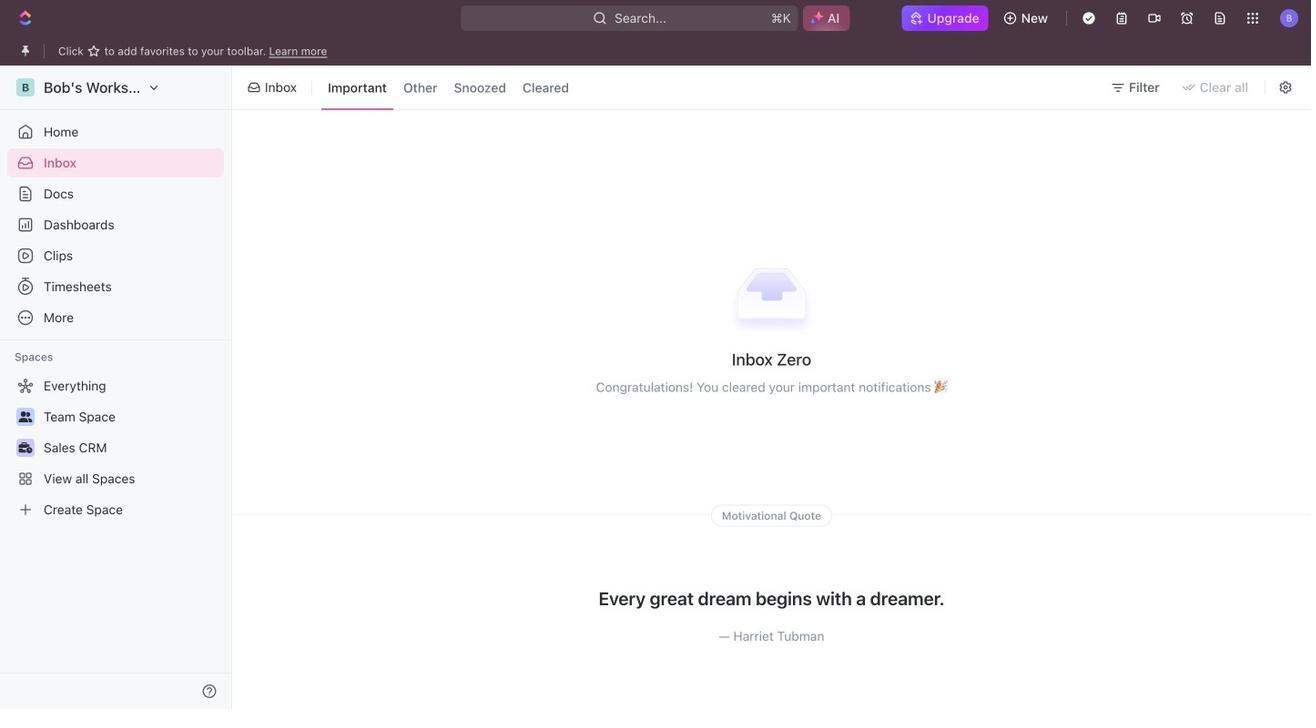 Task type: describe. For each thing, give the bounding box(es) containing it.
sidebar navigation
[[0, 66, 236, 710]]

user group image
[[19, 412, 32, 423]]

tree inside sidebar navigation
[[7, 372, 224, 525]]



Task type: vqa. For each thing, say whether or not it's contained in the screenshot.
"first"
no



Task type: locate. For each thing, give the bounding box(es) containing it.
bob's workspace, , element
[[16, 78, 35, 97]]

business time image
[[19, 443, 32, 454]]

tree
[[7, 372, 224, 525]]

tab list
[[318, 62, 579, 113]]



